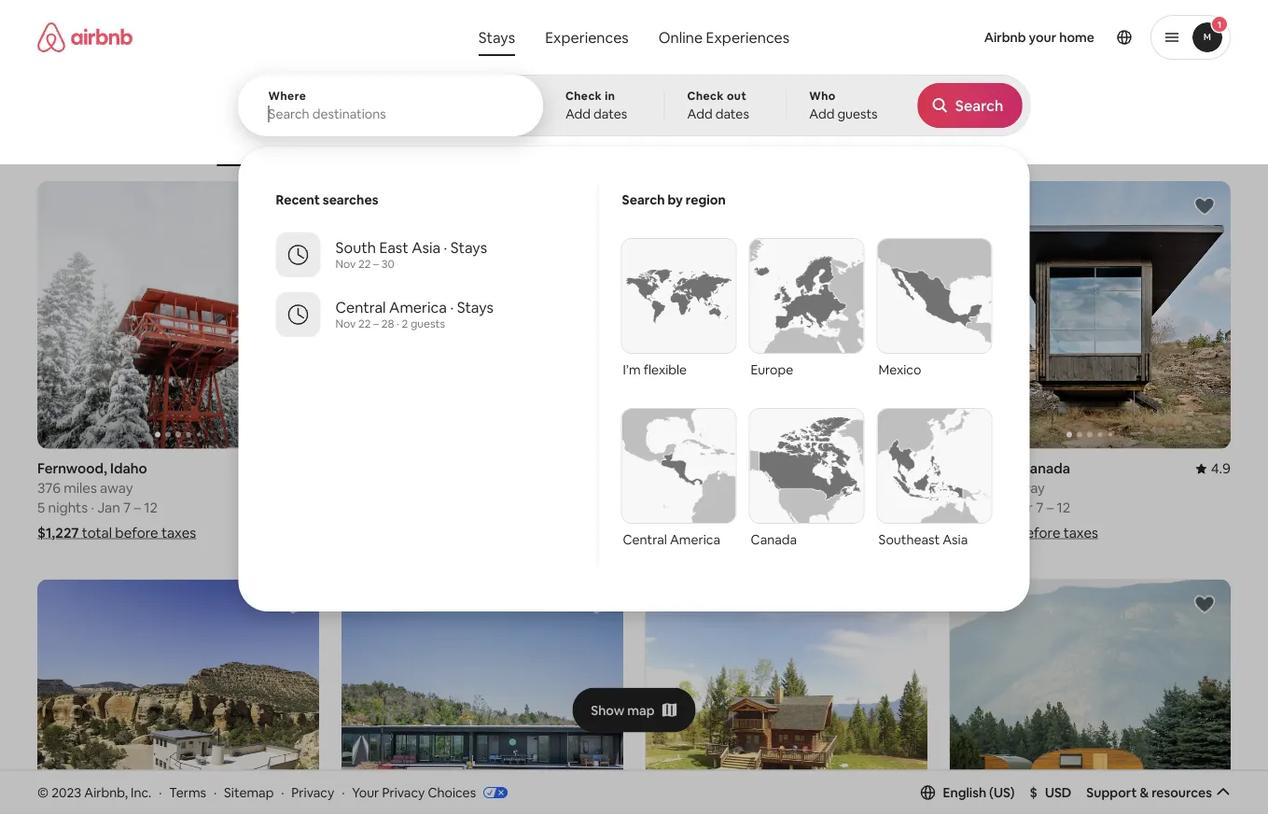 Task type: describe. For each thing, give the bounding box(es) containing it.
add to wishlist: invermere, canada image
[[890, 593, 912, 616]]

europe
[[751, 361, 794, 378]]

who
[[810, 89, 836, 103]]

asia inside south east asia · stays nov 22 – 30
[[412, 238, 441, 257]]

central for central america
[[623, 531, 667, 548]]

$ usd
[[1030, 784, 1072, 801]]

before inside nevada city, california 381 miles away 5 nights · nov 3 – 8 $912 total before taxes
[[712, 524, 756, 542]]

inc.
[[131, 784, 152, 801]]

nevada
[[646, 459, 695, 478]]

· inside fernwood, idaho 376 miles away 5 nights · jan 7 – 12 $1,227 total before taxes
[[91, 499, 94, 517]]

in
[[605, 89, 616, 103]]

off-the-grid
[[217, 138, 281, 152]]

display total before taxes switch
[[1182, 119, 1216, 141]]

online experiences
[[659, 28, 790, 47]]

south east asia · stays nov 22 – 30
[[336, 238, 487, 271]]

add to wishlist: columbia falls, montana image
[[1194, 593, 1216, 616]]

nov inside nevada city, california 381 miles away 5 nights · nov 3 – 8 $912 total before taxes
[[705, 499, 731, 517]]

airbnb your home link
[[973, 18, 1106, 57]]

4.91 out of 5 average rating image
[[884, 459, 927, 478]]

who add guests
[[810, 89, 878, 122]]

recent
[[276, 191, 320, 208]]

3 taxes from the left
[[1064, 524, 1099, 542]]

airbnb
[[985, 29, 1027, 46]]

where
[[268, 89, 306, 103]]

28
[[382, 316, 394, 331]]

8
[[755, 499, 763, 517]]

4.9 out of 5 average rating image
[[1197, 459, 1231, 478]]

376
[[37, 479, 61, 497]]

3 total from the left
[[985, 524, 1015, 542]]

· right 2
[[450, 297, 454, 316]]

nov inside "central america · stays nov 22 – 28 · 2 guests"
[[336, 316, 356, 331]]

your
[[352, 784, 379, 801]]

usd
[[1046, 784, 1072, 801]]

map
[[628, 702, 655, 718]]

2
[[402, 316, 408, 331]]

4.91
[[899, 459, 927, 478]]

1 privacy from the left
[[292, 784, 334, 801]]

apr 7 – 12
[[1010, 499, 1071, 517]]

7 inside fernwood, idaho 376 miles away 5 nights · jan 7 – 12 $1,227 total before taxes
[[123, 499, 131, 517]]

2 12 from the left
[[1057, 499, 1071, 517]]

22 inside south east asia · stays nov 22 – 30
[[358, 257, 371, 271]]

add to wishlist: fernwood, idaho image
[[282, 195, 304, 218]]

canada inside the stays tab panel
[[751, 531, 797, 548]]

search
[[622, 191, 665, 208]]

i'm
[[623, 361, 641, 378]]

online experiences link
[[644, 19, 805, 56]]

views
[[771, 138, 801, 152]]

your privacy choices
[[352, 784, 476, 801]]

america for central america
[[670, 531, 721, 548]]

resources
[[1152, 784, 1213, 801]]

english (us) button
[[921, 784, 1015, 801]]

mansions
[[559, 138, 608, 153]]

experiences inside button
[[545, 28, 629, 47]]

miles for 376
[[64, 479, 97, 497]]

i'm flexible
[[623, 361, 687, 378]]

add to wishlist: penticton, canada image
[[1194, 195, 1216, 218]]

Where field
[[268, 105, 512, 122]]

· left your
[[342, 784, 345, 801]]

rooms
[[401, 138, 438, 153]]

homes
[[855, 138, 891, 153]]

nights inside nevada city, california 381 miles away 5 nights · nov 3 – 8 $912 total before taxes
[[656, 499, 696, 517]]

add to wishlist: escalante, utah image
[[282, 593, 304, 616]]

tiny
[[831, 138, 853, 153]]

dates for check in add dates
[[594, 105, 628, 122]]

1
[[1218, 18, 1222, 30]]

$
[[1030, 784, 1038, 801]]

away inside nevada city, california 381 miles away 5 nights · nov 3 – 8 $912 total before taxes
[[707, 479, 740, 497]]

california
[[731, 459, 795, 478]]

group containing off-the-grid
[[37, 93, 911, 166]]

stays button
[[464, 19, 530, 56]]

– right apr
[[1047, 499, 1054, 517]]

· right terms
[[214, 784, 217, 801]]

$535
[[950, 524, 982, 542]]

south
[[336, 238, 376, 257]]

· right 'inc.'
[[159, 784, 162, 801]]

terms · sitemap · privacy ·
[[169, 784, 345, 801]]

· inside south east asia · stays nov 22 – 30
[[444, 238, 447, 257]]

$1,227
[[37, 524, 79, 542]]

30
[[382, 257, 395, 271]]

· left privacy link
[[281, 784, 284, 801]]

3
[[734, 499, 742, 517]]

2 7 from the left
[[1037, 499, 1044, 517]]

experiences button
[[530, 19, 644, 56]]

east
[[379, 238, 409, 257]]

check out add dates
[[688, 89, 750, 122]]

central america · stays nov 22 – 28 · 2 guests
[[336, 297, 494, 331]]

terms link
[[169, 784, 206, 801]]

show
[[591, 702, 625, 718]]

3 before from the left
[[1018, 524, 1061, 542]]

region
[[686, 191, 726, 208]]

4.9
[[1211, 459, 1231, 478]]

omg!
[[651, 138, 681, 153]]

check in add dates
[[566, 89, 628, 122]]

tiny homes
[[831, 138, 891, 153]]

taxes inside fernwood, idaho 376 miles away 5 nights · jan 7 – 12 $1,227 total before taxes
[[161, 524, 196, 542]]

english (us)
[[943, 784, 1015, 801]]

airbnb your home
[[985, 29, 1095, 46]]

nov inside south east asia · stays nov 22 – 30
[[336, 257, 356, 271]]

grid
[[260, 138, 281, 152]]

add for check in add dates
[[566, 105, 591, 122]]

canada inside penticton, canada 379 miles away
[[1020, 459, 1071, 478]]

check for check in add dates
[[566, 89, 602, 103]]

idaho
[[110, 459, 147, 478]]

total inside fernwood, idaho 376 miles away 5 nights · jan 7 – 12 $1,227 total before taxes
[[82, 524, 112, 542]]

379
[[950, 479, 973, 497]]

out
[[727, 89, 747, 103]]

fernwood, idaho 376 miles away 5 nights · jan 7 – 12 $1,227 total before taxes
[[37, 459, 196, 542]]

choices
[[428, 784, 476, 801]]

2023
[[52, 784, 81, 801]]

cabins
[[484, 138, 520, 153]]

your privacy choices link
[[352, 784, 508, 802]]

2 privacy from the left
[[382, 784, 425, 801]]

5 inside nevada city, california 381 miles away 5 nights · nov 3 – 8 $912 total before taxes
[[646, 499, 653, 517]]

22 inside "central america · stays nov 22 – 28 · 2 guests"
[[358, 316, 371, 331]]

away for fernwood,
[[100, 479, 133, 497]]

miles for 379
[[976, 479, 1009, 497]]



Task type: locate. For each thing, give the bounding box(es) containing it.
dates inside check in add dates
[[594, 105, 628, 122]]

0 vertical spatial stays
[[479, 28, 515, 47]]

before inside fernwood, idaho 376 miles away 5 nights · jan 7 – 12 $1,227 total before taxes
[[115, 524, 158, 542]]

– inside fernwood, idaho 376 miles away 5 nights · jan 7 – 12 $1,227 total before taxes
[[134, 499, 141, 517]]

nevada city, california 381 miles away 5 nights · nov 3 – 8 $912 total before taxes
[[646, 459, 795, 542]]

2 experiences from the left
[[706, 28, 790, 47]]

america for central america · stays nov 22 – 28 · 2 guests
[[389, 297, 447, 316]]

· left 2
[[397, 316, 400, 331]]

2 nights from the left
[[656, 499, 696, 517]]

1 vertical spatial 22
[[358, 316, 371, 331]]

check inside check out add dates
[[688, 89, 724, 103]]

12
[[144, 499, 158, 517], [1057, 499, 1071, 517]]

0 horizontal spatial 5
[[37, 499, 45, 517]]

1 vertical spatial stays
[[451, 238, 487, 257]]

before down jan
[[115, 524, 158, 542]]

taxes inside nevada city, california 381 miles away 5 nights · nov 3 – 8 $912 total before taxes
[[759, 524, 793, 542]]

1 vertical spatial guests
[[411, 316, 445, 331]]

2 horizontal spatial nights
[[960, 499, 1000, 517]]

experiences up "out"
[[706, 28, 790, 47]]

by
[[668, 191, 683, 208]]

12 inside fernwood, idaho 376 miles away 5 nights · jan 7 – 12 $1,227 total before taxes
[[144, 499, 158, 517]]

3 add from the left
[[810, 105, 835, 122]]

1 vertical spatial canada
[[751, 531, 797, 548]]

1 horizontal spatial asia
[[943, 531, 968, 548]]

2 vertical spatial nov
[[705, 499, 731, 517]]

2 22 from the top
[[358, 316, 371, 331]]

5
[[37, 499, 45, 517], [646, 499, 653, 517], [950, 499, 957, 517]]

asia
[[412, 238, 441, 257], [943, 531, 968, 548]]

22
[[358, 257, 371, 271], [358, 316, 371, 331]]

guests inside "central america · stays nov 22 – 28 · 2 guests"
[[411, 316, 445, 331]]

nights up $1,227
[[48, 499, 88, 517]]

1 horizontal spatial 5
[[646, 499, 653, 517]]

1 horizontal spatial 7
[[1037, 499, 1044, 517]]

add inside check out add dates
[[688, 105, 713, 122]]

amazing views
[[722, 138, 801, 152]]

1 miles from the left
[[64, 479, 97, 497]]

1 add from the left
[[566, 105, 591, 122]]

1 button
[[1151, 15, 1231, 60]]

canada down 8
[[751, 531, 797, 548]]

nights down '381'
[[656, 499, 696, 517]]

5 nights
[[950, 499, 1000, 517]]

check for check out add dates
[[688, 89, 724, 103]]

nights
[[48, 499, 88, 517], [656, 499, 696, 517], [960, 499, 1000, 517]]

central inside "central america · stays nov 22 – 28 · 2 guests"
[[336, 297, 386, 316]]

searches
[[323, 191, 379, 208]]

0 horizontal spatial dates
[[594, 105, 628, 122]]

stays right east
[[451, 238, 487, 257]]

nights down 379
[[960, 499, 1000, 517]]

dates for check out add dates
[[716, 105, 750, 122]]

profile element
[[821, 0, 1231, 75]]

recent searches
[[276, 191, 379, 208]]

miles down penticton,
[[976, 479, 1009, 497]]

miles inside nevada city, california 381 miles away 5 nights · nov 3 – 8 $912 total before taxes
[[670, 479, 704, 497]]

5 down '381'
[[646, 499, 653, 517]]

1 horizontal spatial before
[[712, 524, 756, 542]]

away
[[100, 479, 133, 497], [707, 479, 740, 497], [1013, 479, 1046, 497]]

asia right east
[[412, 238, 441, 257]]

guests
[[838, 105, 878, 122], [411, 316, 445, 331]]

fernwood,
[[37, 459, 107, 478]]

2 check from the left
[[688, 89, 724, 103]]

check inside check in add dates
[[566, 89, 602, 103]]

city,
[[698, 459, 728, 478]]

0 horizontal spatial check
[[566, 89, 602, 103]]

4.89 out of 5 average rating image
[[580, 459, 623, 478]]

1 vertical spatial nov
[[336, 316, 356, 331]]

0 horizontal spatial before
[[115, 524, 158, 542]]

0 horizontal spatial taxes
[[161, 524, 196, 542]]

0 horizontal spatial central
[[336, 297, 386, 316]]

– right 3
[[745, 499, 752, 517]]

© 2023 airbnb, inc. ·
[[37, 784, 162, 801]]

0 vertical spatial canada
[[1020, 459, 1071, 478]]

central america
[[623, 531, 721, 548]]

7
[[123, 499, 131, 517], [1037, 499, 1044, 517]]

1 horizontal spatial miles
[[670, 479, 704, 497]]

add inside who add guests
[[810, 105, 835, 122]]

add
[[566, 105, 591, 122], [688, 105, 713, 122], [810, 105, 835, 122]]

1 vertical spatial america
[[670, 531, 721, 548]]

add to wishlist: santa rosa, california image
[[586, 593, 608, 616]]

3 5 from the left
[[950, 499, 957, 517]]

experiences
[[545, 28, 629, 47], [706, 28, 790, 47]]

1 dates from the left
[[594, 105, 628, 122]]

nov left 3
[[705, 499, 731, 517]]

support
[[1087, 784, 1138, 801]]

1 12 from the left
[[144, 499, 158, 517]]

central down '381'
[[623, 531, 667, 548]]

central left 2
[[336, 297, 386, 316]]

1 total from the left
[[82, 524, 112, 542]]

3 away from the left
[[1013, 479, 1046, 497]]

0 horizontal spatial privacy
[[292, 784, 334, 801]]

miles down fernwood,
[[64, 479, 97, 497]]

stays inside button
[[479, 28, 515, 47]]

1 horizontal spatial total
[[679, 524, 709, 542]]

nights inside fernwood, idaho 376 miles away 5 nights · jan 7 – 12 $1,227 total before taxes
[[48, 499, 88, 517]]

away down 'city,'
[[707, 479, 740, 497]]

0 vertical spatial america
[[389, 297, 447, 316]]

1 horizontal spatial experiences
[[706, 28, 790, 47]]

guests right 2
[[411, 316, 445, 331]]

4.89
[[595, 459, 623, 478]]

– inside south east asia · stays nov 22 – 30
[[374, 257, 379, 271]]

0 vertical spatial 22
[[358, 257, 371, 271]]

©
[[37, 784, 49, 801]]

privacy right your
[[382, 784, 425, 801]]

2 horizontal spatial add
[[810, 105, 835, 122]]

1 7 from the left
[[123, 499, 131, 517]]

1 away from the left
[[100, 479, 133, 497]]

sitemap link
[[224, 784, 274, 801]]

miles inside penticton, canada 379 miles away
[[976, 479, 1009, 497]]

1 check from the left
[[566, 89, 602, 103]]

2 add from the left
[[688, 105, 713, 122]]

1 horizontal spatial nights
[[656, 499, 696, 517]]

0 vertical spatial asia
[[412, 238, 441, 257]]

1 horizontal spatial 12
[[1057, 499, 1071, 517]]

0 vertical spatial guests
[[838, 105, 878, 122]]

stays inside "central america · stays nov 22 – 28 · 2 guests"
[[457, 297, 494, 316]]

2 horizontal spatial away
[[1013, 479, 1046, 497]]

before
[[115, 524, 158, 542], [712, 524, 756, 542], [1018, 524, 1061, 542]]

amazing
[[722, 138, 769, 152]]

2 away from the left
[[707, 479, 740, 497]]

1 22 from the top
[[358, 257, 371, 271]]

1 horizontal spatial dates
[[716, 105, 750, 122]]

0 horizontal spatial canada
[[751, 531, 797, 548]]

terms
[[169, 784, 206, 801]]

0 horizontal spatial nights
[[48, 499, 88, 517]]

sitemap
[[224, 784, 274, 801]]

$912
[[646, 524, 676, 542]]

southeast asia
[[879, 531, 968, 548]]

· left 3
[[699, 499, 702, 517]]

jan
[[97, 499, 120, 517]]

&
[[1140, 784, 1149, 801]]

support & resources button
[[1087, 784, 1231, 801]]

none search field containing stays
[[238, 0, 1031, 611]]

1 horizontal spatial central
[[623, 531, 667, 548]]

mexico
[[879, 361, 922, 378]]

the-
[[238, 138, 260, 152]]

america inside "central america · stays nov 22 – 28 · 2 guests"
[[389, 297, 447, 316]]

0 horizontal spatial guests
[[411, 316, 445, 331]]

nov left the 30
[[336, 257, 356, 271]]

apr
[[1010, 499, 1033, 517]]

2 horizontal spatial total
[[985, 524, 1015, 542]]

search by region
[[622, 191, 726, 208]]

– inside "central america · stays nov 22 – 28 · 2 guests"
[[374, 316, 379, 331]]

miles inside fernwood, idaho 376 miles away 5 nights · jan 7 – 12 $1,227 total before taxes
[[64, 479, 97, 497]]

1 horizontal spatial away
[[707, 479, 740, 497]]

– left "28"
[[374, 316, 379, 331]]

guests up tiny homes
[[838, 105, 878, 122]]

group
[[37, 93, 911, 166], [37, 181, 319, 449], [341, 181, 623, 449], [646, 181, 927, 449], [950, 181, 1231, 449], [37, 579, 319, 815], [341, 579, 623, 815], [646, 579, 927, 815], [950, 579, 1231, 815]]

1 vertical spatial asia
[[943, 531, 968, 548]]

show map
[[591, 702, 655, 718]]

support & resources
[[1087, 784, 1213, 801]]

5 inside fernwood, idaho 376 miles away 5 nights · jan 7 – 12 $1,227 total before taxes
[[37, 499, 45, 517]]

1 vertical spatial central
[[623, 531, 667, 548]]

add for check out add dates
[[688, 105, 713, 122]]

check left in
[[566, 89, 602, 103]]

your
[[1029, 29, 1057, 46]]

before down 3
[[712, 524, 756, 542]]

1 horizontal spatial guests
[[838, 105, 878, 122]]

asia down 5 nights
[[943, 531, 968, 548]]

off-
[[217, 138, 238, 152]]

· left jan
[[91, 499, 94, 517]]

central
[[336, 297, 386, 316], [623, 531, 667, 548]]

None search field
[[238, 0, 1031, 611]]

5 down 376
[[37, 499, 45, 517]]

· inside nevada city, california 381 miles away 5 nights · nov 3 – 8 $912 total before taxes
[[699, 499, 702, 517]]

away inside penticton, canada 379 miles away
[[1013, 479, 1046, 497]]

away up jan
[[100, 479, 133, 497]]

stays
[[479, 28, 515, 47], [451, 238, 487, 257], [457, 297, 494, 316]]

penticton,
[[950, 459, 1017, 478]]

nov left "28"
[[336, 316, 356, 331]]

stays inside south east asia · stays nov 22 – 30
[[451, 238, 487, 257]]

22 left the 30
[[358, 257, 371, 271]]

0 horizontal spatial america
[[389, 297, 447, 316]]

1 taxes from the left
[[161, 524, 196, 542]]

0 horizontal spatial miles
[[64, 479, 97, 497]]

tropical
[[316, 138, 359, 153]]

stays left experiences button
[[479, 28, 515, 47]]

0 horizontal spatial asia
[[412, 238, 441, 257]]

0 horizontal spatial 7
[[123, 499, 131, 517]]

1 5 from the left
[[37, 499, 45, 517]]

privacy link
[[292, 784, 334, 801]]

·
[[444, 238, 447, 257], [450, 297, 454, 316], [397, 316, 400, 331], [91, 499, 94, 517], [699, 499, 702, 517], [159, 784, 162, 801], [214, 784, 217, 801], [281, 784, 284, 801], [342, 784, 345, 801]]

total down jan
[[82, 524, 112, 542]]

airbnb,
[[84, 784, 128, 801]]

what can we help you find? tab list
[[464, 19, 644, 56]]

guests inside who add guests
[[838, 105, 878, 122]]

privacy
[[292, 784, 334, 801], [382, 784, 425, 801]]

1 horizontal spatial add
[[688, 105, 713, 122]]

1 horizontal spatial taxes
[[759, 524, 793, 542]]

3 miles from the left
[[976, 479, 1009, 497]]

total right $912
[[679, 524, 709, 542]]

0 horizontal spatial experiences
[[545, 28, 629, 47]]

experiences inside 'link'
[[706, 28, 790, 47]]

12 right jan
[[144, 499, 158, 517]]

2 vertical spatial stays
[[457, 297, 494, 316]]

miles down nevada
[[670, 479, 704, 497]]

dates
[[594, 105, 628, 122], [716, 105, 750, 122]]

· right east
[[444, 238, 447, 257]]

2 5 from the left
[[646, 499, 653, 517]]

canada up apr 7 – 12
[[1020, 459, 1071, 478]]

2 horizontal spatial taxes
[[1064, 524, 1099, 542]]

total down apr
[[985, 524, 1015, 542]]

– right jan
[[134, 499, 141, 517]]

381
[[646, 479, 667, 497]]

add inside check in add dates
[[566, 105, 591, 122]]

check left "out"
[[688, 89, 724, 103]]

3 nights from the left
[[960, 499, 1000, 517]]

1 before from the left
[[115, 524, 158, 542]]

online
[[659, 28, 703, 47]]

1 experiences from the left
[[545, 28, 629, 47]]

miles
[[64, 479, 97, 497], [670, 479, 704, 497], [976, 479, 1009, 497]]

0 horizontal spatial add
[[566, 105, 591, 122]]

2 horizontal spatial 5
[[950, 499, 957, 517]]

add to wishlist: livingston, montana image
[[586, 195, 608, 218]]

show map button
[[573, 688, 696, 732]]

0 vertical spatial nov
[[336, 257, 356, 271]]

0 horizontal spatial 12
[[144, 499, 158, 517]]

2 horizontal spatial before
[[1018, 524, 1061, 542]]

1 horizontal spatial canada
[[1020, 459, 1071, 478]]

flexible
[[644, 361, 687, 378]]

–
[[374, 257, 379, 271], [374, 316, 379, 331], [134, 499, 141, 517], [745, 499, 752, 517], [1047, 499, 1054, 517]]

2 before from the left
[[712, 524, 756, 542]]

22 left "28"
[[358, 316, 371, 331]]

2 taxes from the left
[[759, 524, 793, 542]]

5 down 379
[[950, 499, 957, 517]]

0 horizontal spatial away
[[100, 479, 133, 497]]

stays tab panel
[[238, 75, 1031, 611]]

(us)
[[990, 784, 1015, 801]]

central for central america · stays nov 22 – 28 · 2 guests
[[336, 297, 386, 316]]

2 total from the left
[[679, 524, 709, 542]]

1 horizontal spatial privacy
[[382, 784, 425, 801]]

check
[[566, 89, 602, 103], [688, 89, 724, 103]]

privacy left your
[[292, 784, 334, 801]]

recent searches group
[[253, 184, 598, 344]]

1 horizontal spatial america
[[670, 531, 721, 548]]

dates inside check out add dates
[[716, 105, 750, 122]]

america
[[389, 297, 447, 316], [670, 531, 721, 548]]

away for penticton,
[[1013, 479, 1046, 497]]

away inside fernwood, idaho 376 miles away 5 nights · jan 7 – 12 $1,227 total before taxes
[[100, 479, 133, 497]]

dates down in
[[594, 105, 628, 122]]

experiences up in
[[545, 28, 629, 47]]

1 nights from the left
[[48, 499, 88, 517]]

2 dates from the left
[[716, 105, 750, 122]]

7 right apr
[[1037, 499, 1044, 517]]

2 horizontal spatial miles
[[976, 479, 1009, 497]]

– left the 30
[[374, 257, 379, 271]]

0 horizontal spatial total
[[82, 524, 112, 542]]

0 vertical spatial central
[[336, 297, 386, 316]]

12 right apr
[[1057, 499, 1071, 517]]

away up apr
[[1013, 479, 1046, 497]]

before down apr 7 – 12
[[1018, 524, 1061, 542]]

– inside nevada city, california 381 miles away 5 nights · nov 3 – 8 $912 total before taxes
[[745, 499, 752, 517]]

total inside nevada city, california 381 miles away 5 nights · nov 3 – 8 $912 total before taxes
[[679, 524, 709, 542]]

2 miles from the left
[[670, 479, 704, 497]]

stays right 2
[[457, 297, 494, 316]]

dates down "out"
[[716, 105, 750, 122]]

home
[[1060, 29, 1095, 46]]

1 horizontal spatial check
[[688, 89, 724, 103]]

7 right jan
[[123, 499, 131, 517]]



Task type: vqa. For each thing, say whether or not it's contained in the screenshot.
Support & resources Button
yes



